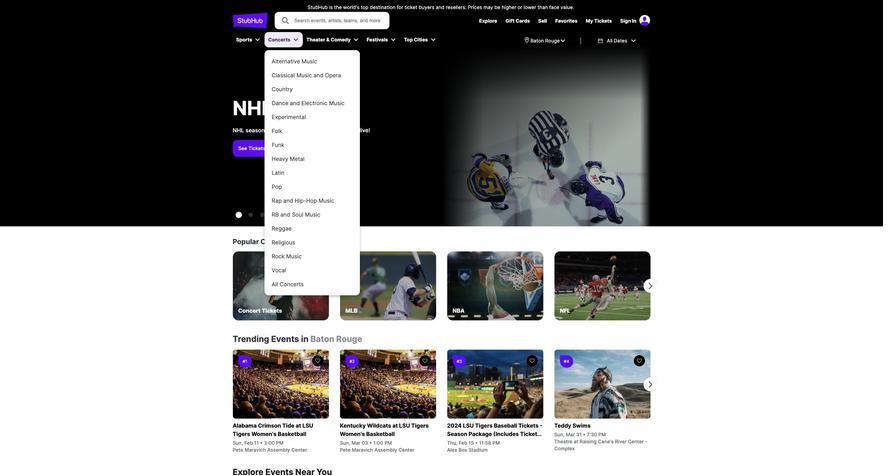 Task type: locate. For each thing, give the bounding box(es) containing it.
mar left "03"
[[352, 440, 361, 446]]

assembly inside alabama crimson tide  at lsu tigers women's basketball sun, feb 11 • 3:00 pm pete maravich assembly center
[[267, 447, 290, 453]]

2 horizontal spatial sun,
[[555, 432, 565, 438]]

folk
[[272, 127, 283, 134]]

excitement
[[329, 127, 358, 134]]

mar
[[566, 432, 575, 438], [352, 440, 361, 446]]

1 horizontal spatial for
[[447, 439, 455, 446]]

dance and electronic music link
[[269, 95, 356, 111]]

assembly down the 3:00
[[267, 447, 290, 453]]

tigers inside alabama crimson tide  at lsu tigers women's basketball sun, feb 11 • 3:00 pm pete maravich assembly center
[[233, 431, 250, 438]]

alex
[[447, 447, 458, 453]]

river
[[615, 439, 627, 444]]

2 feb from the left
[[459, 440, 468, 446]]

pete down the alabama
[[233, 447, 243, 453]]

tickets for concert tickets
[[262, 307, 282, 314]]

favorites
[[556, 18, 578, 24]]

pm
[[599, 432, 606, 438], [276, 440, 284, 446], [385, 440, 392, 446], [493, 440, 500, 446]]

religious link
[[269, 234, 356, 250]]

dance
[[272, 100, 289, 107]]

see tickets link
[[233, 140, 407, 157]]

rb
[[272, 211, 279, 218]]

concerts
[[268, 37, 291, 42], [280, 281, 304, 288]]

lsu
[[303, 422, 314, 429], [399, 422, 410, 429], [463, 422, 474, 429]]

1 women's from the left
[[252, 431, 277, 438]]

tickets right see
[[249, 145, 266, 151]]

pete down the kentucky
[[340, 447, 351, 453]]

concerts up alternative
[[268, 37, 291, 42]]

2 maravich from the left
[[352, 447, 373, 453]]

season
[[447, 431, 468, 438]]

pete inside kentucky wildcats  at lsu tigers women's basketball sun, mar 03 • 1:00 pm pete maravich assembly center
[[340, 447, 351, 453]]

women's
[[252, 431, 277, 438], [340, 431, 365, 438]]

or
[[518, 4, 523, 10]]

funk link
[[269, 137, 356, 153]]

1 horizontal spatial all
[[607, 38, 613, 44]]

teddy swims sun, mar 31 • 7:30 pm theatre at raising cane's river center - complex
[[555, 422, 648, 451]]

0 horizontal spatial tigers
[[233, 431, 250, 438]]

concerts down 'vocal'
[[280, 281, 304, 288]]

baton rouge button
[[512, 32, 578, 49]]

assembly down 1:00
[[375, 447, 398, 453]]

1 vertical spatial all
[[272, 281, 278, 288]]

center inside alabama crimson tide  at lsu tigers women's basketball sun, feb 11 • 3:00 pm pete maravich assembly center
[[292, 447, 307, 453]]

0 vertical spatial nhl
[[233, 97, 273, 120]]

and right rap
[[284, 197, 293, 204]]

and for rb and soul music
[[281, 211, 290, 218]]

03
[[362, 440, 368, 446]]

mar left "31"
[[566, 432, 575, 438]]

mlb
[[346, 307, 358, 314]]

• right '11'
[[260, 440, 263, 446]]

1 vertical spatial mar
[[352, 440, 361, 446]]

0 vertical spatial mar
[[566, 432, 575, 438]]

basketball down tide at the bottom of the page
[[278, 431, 307, 438]]

tickets right concert
[[262, 307, 282, 314]]

comedy
[[331, 37, 351, 42]]

1 horizontal spatial mar
[[566, 432, 575, 438]]

2 basketball from the left
[[366, 431, 395, 438]]

0 horizontal spatial the
[[318, 127, 327, 134]]

tigers up 'package'
[[475, 422, 493, 429]]

1 horizontal spatial -
[[646, 439, 648, 444]]

dance and electronic music
[[272, 100, 345, 107]]

music
[[302, 58, 317, 65], [297, 72, 312, 79], [329, 100, 345, 107], [319, 197, 334, 204], [305, 211, 321, 218], [286, 253, 302, 260]]

events
[[271, 334, 299, 344]]

2 nhl from the top
[[233, 127, 244, 134]]

classical music and opera
[[272, 72, 341, 79]]

- left "teddy"
[[540, 422, 543, 429]]

and
[[436, 4, 445, 10], [314, 72, 324, 79], [290, 100, 300, 107], [284, 197, 293, 204], [281, 211, 290, 218]]

#4
[[564, 359, 570, 364]]

pm inside kentucky wildcats  at lsu tigers women's basketball sun, mar 03 • 1:00 pm pete maravich assembly center
[[385, 440, 392, 446]]

feb left '11'
[[244, 440, 253, 446]]

0 horizontal spatial all
[[272, 281, 278, 288]]

0 horizontal spatial at
[[296, 422, 301, 429]]

and left opera
[[314, 72, 324, 79]]

soul
[[292, 211, 303, 218]]

and right the rb at the left top of page
[[281, 211, 290, 218]]

is left folk
[[266, 127, 271, 134]]

1 horizontal spatial center
[[399, 447, 415, 453]]

value.
[[561, 4, 575, 10]]

1 horizontal spatial pete
[[340, 447, 351, 453]]

• inside alabama crimson tide  at lsu tigers women's basketball sun, feb 11 • 3:00 pm pete maravich assembly center
[[260, 440, 263, 446]]

all concerts link
[[269, 276, 356, 292]]

pop
[[272, 183, 282, 190]]

at inside kentucky wildcats  at lsu tigers women's basketball sun, mar 03 • 1:00 pm pete maravich assembly center
[[393, 422, 398, 429]]

vocal link
[[269, 262, 356, 278]]

1 pete from the left
[[233, 447, 243, 453]]

1 vertical spatial -
[[646, 439, 648, 444]]

0 vertical spatial -
[[540, 422, 543, 429]]

basketball down wildcats
[[366, 431, 395, 438]]

sun, up 'theatre'
[[555, 432, 565, 438]]

2 horizontal spatial tigers
[[475, 422, 493, 429]]

here.
[[272, 127, 286, 134]]

center inside teddy swims sun, mar 31 • 7:30 pm theatre at raising cane's river center - complex
[[628, 439, 644, 444]]

tickets right "my"
[[595, 18, 612, 24]]

lsu up season
[[463, 422, 474, 429]]

1 horizontal spatial at
[[393, 422, 398, 429]]

• inside teddy swims sun, mar 31 • 7:30 pm theatre at raising cane's river center - complex
[[583, 432, 586, 438]]

at down "31"
[[574, 439, 579, 444]]

sell
[[539, 18, 547, 24]]

- right river
[[646, 439, 648, 444]]

may
[[484, 4, 493, 10]]

2 - jonas brothers image
[[260, 213, 265, 217]]

raising
[[580, 439, 597, 444]]

2 horizontal spatial at
[[574, 439, 579, 444]]

lsu inside 2024 lsu tigers baseball tickets - season package (includes tickets for all home games)
[[463, 422, 474, 429]]

women's down crimson
[[252, 431, 277, 438]]

categories
[[261, 238, 298, 246]]

music up classical music and opera
[[302, 58, 317, 65]]

1 feb from the left
[[244, 440, 253, 446]]

sun, down the alabama
[[233, 440, 243, 446]]

1 nhl from the top
[[233, 97, 273, 120]]

basketball inside kentucky wildcats  at lsu tigers women's basketball sun, mar 03 • 1:00 pm pete maravich assembly center
[[366, 431, 395, 438]]

is right stubhub
[[329, 4, 333, 10]]

sun, inside kentucky wildcats  at lsu tigers women's basketball sun, mar 03 • 1:00 pm pete maravich assembly center
[[340, 440, 350, 446]]

experimental
[[272, 114, 306, 121]]

1 horizontal spatial sun,
[[340, 440, 350, 446]]

1 horizontal spatial feb
[[459, 440, 468, 446]]

0 horizontal spatial feb
[[244, 440, 253, 446]]

0 horizontal spatial maravich
[[245, 447, 266, 453]]

all left dates
[[607, 38, 613, 44]]

0 horizontal spatial women's
[[252, 431, 277, 438]]

2024
[[447, 422, 462, 429]]

nhl for nhl season is here. experience the excitement live!
[[233, 127, 244, 134]]

festivals
[[367, 37, 388, 42]]

stubhub
[[308, 4, 328, 10]]

hop
[[306, 197, 317, 204]]

• right "31"
[[583, 432, 586, 438]]

the left the 'world's'
[[334, 4, 342, 10]]

7:30
[[587, 432, 598, 438]]

pm right 1:00
[[385, 440, 392, 446]]

latin link
[[269, 165, 356, 181]]

cane's
[[598, 439, 614, 444]]

at
[[296, 422, 301, 429], [393, 422, 398, 429], [574, 439, 579, 444]]

rap
[[272, 197, 282, 204]]

vocal
[[272, 267, 286, 274]]

top
[[361, 4, 369, 10]]

tigers
[[412, 422, 429, 429], [475, 422, 493, 429], [233, 431, 250, 438]]

1 maravich from the left
[[245, 447, 266, 453]]

2 lsu from the left
[[399, 422, 410, 429]]

2 horizontal spatial center
[[628, 439, 644, 444]]

rock music link
[[269, 248, 356, 264]]

and right dance
[[290, 100, 300, 107]]

Search events, artists, teams, and more field
[[294, 17, 383, 24]]

basketball inside alabama crimson tide  at lsu tigers women's basketball sun, feb 11 • 3:00 pm pete maravich assembly center
[[278, 431, 307, 438]]

1 horizontal spatial basketball
[[366, 431, 395, 438]]

• inside kentucky wildcats  at lsu tigers women's basketball sun, mar 03 • 1:00 pm pete maravich assembly center
[[370, 440, 372, 446]]

pm right the 3:00
[[276, 440, 284, 446]]

for left ticket
[[397, 4, 404, 10]]

1 assembly from the left
[[267, 447, 290, 453]]

theater
[[307, 37, 325, 42]]

theatre
[[555, 439, 573, 444]]

nba
[[453, 307, 465, 314]]

1 horizontal spatial the
[[334, 4, 342, 10]]

assembly inside kentucky wildcats  at lsu tigers women's basketball sun, mar 03 • 1:00 pm pete maravich assembly center
[[375, 447, 398, 453]]

maravich down "03"
[[352, 447, 373, 453]]

tickets right 'baseball'
[[519, 422, 539, 429]]

the down experimental "link"
[[318, 127, 327, 134]]

1:00
[[374, 440, 383, 446]]

favorites link
[[556, 18, 578, 24]]

2 pete from the left
[[340, 447, 351, 453]]

nhl
[[233, 97, 273, 120], [233, 127, 244, 134]]

at right wildcats
[[393, 422, 398, 429]]

1 vertical spatial the
[[318, 127, 327, 134]]

reggae
[[272, 225, 292, 232]]

0 horizontal spatial assembly
[[267, 447, 290, 453]]

0 vertical spatial the
[[334, 4, 342, 10]]

electronic
[[302, 100, 328, 107]]

0 horizontal spatial sun,
[[233, 440, 243, 446]]

11:58
[[479, 440, 492, 446]]

0 vertical spatial all
[[607, 38, 613, 44]]

tigers down the alabama
[[233, 431, 250, 438]]

0 horizontal spatial basketball
[[278, 431, 307, 438]]

1 horizontal spatial maravich
[[352, 447, 373, 453]]

3 lsu from the left
[[463, 422, 474, 429]]

0 horizontal spatial mar
[[352, 440, 361, 446]]

all
[[607, 38, 613, 44], [272, 281, 278, 288]]

home
[[464, 439, 480, 446]]

0 horizontal spatial for
[[397, 4, 404, 10]]

music right rock
[[286, 253, 302, 260]]

1 vertical spatial nhl
[[233, 127, 244, 134]]

maravich down '11'
[[245, 447, 266, 453]]

• right 15
[[476, 440, 478, 446]]

0 vertical spatial is
[[329, 4, 333, 10]]

destination
[[370, 4, 396, 10]]

tickets inside button
[[249, 145, 266, 151]]

0 horizontal spatial lsu
[[303, 422, 314, 429]]

concert
[[238, 307, 261, 314]]

0 vertical spatial for
[[397, 4, 404, 10]]

maravich
[[245, 447, 266, 453], [352, 447, 373, 453]]

pm up cane's
[[599, 432, 606, 438]]

music right hop
[[319, 197, 334, 204]]

1 horizontal spatial tigers
[[412, 422, 429, 429]]

all down 'vocal'
[[272, 281, 278, 288]]

tigers left 2024 at the bottom right
[[412, 422, 429, 429]]

1 horizontal spatial women's
[[340, 431, 365, 438]]

0 horizontal spatial is
[[266, 127, 271, 134]]

crimson
[[258, 422, 281, 429]]

nhl up "season"
[[233, 97, 273, 120]]

1 vertical spatial for
[[447, 439, 455, 446]]

2 horizontal spatial lsu
[[463, 422, 474, 429]]

tickets for see tickets
[[249, 145, 266, 151]]

women's down the kentucky
[[340, 431, 365, 438]]

live!
[[360, 127, 370, 134]]

lsu right tide at the bottom of the page
[[303, 422, 314, 429]]

1 horizontal spatial assembly
[[375, 447, 398, 453]]

0 horizontal spatial -
[[540, 422, 543, 429]]

for up alex
[[447, 439, 455, 446]]

0 horizontal spatial center
[[292, 447, 307, 453]]

box
[[459, 447, 468, 453]]

pm right 11:58
[[493, 440, 500, 446]]

all for all dates
[[607, 38, 613, 44]]

1 vertical spatial is
[[266, 127, 271, 134]]

2 women's from the left
[[340, 431, 365, 438]]

lsu inside alabama crimson tide  at lsu tigers women's basketball sun, feb 11 • 3:00 pm pete maravich assembly center
[[303, 422, 314, 429]]

1 horizontal spatial lsu
[[399, 422, 410, 429]]

nhl left "season"
[[233, 127, 244, 134]]

1 lsu from the left
[[303, 422, 314, 429]]

baseball
[[494, 422, 517, 429]]

sun, down the kentucky
[[340, 440, 350, 446]]

lsu right wildcats
[[399, 422, 410, 429]]

feb up box
[[459, 440, 468, 446]]

• right "03"
[[370, 440, 372, 446]]

0 - nhl image
[[236, 212, 242, 218]]

classical music and opera link
[[269, 67, 356, 83]]

0 horizontal spatial pete
[[233, 447, 243, 453]]

1 basketball from the left
[[278, 431, 307, 438]]

2 assembly from the left
[[375, 447, 398, 453]]

trending
[[233, 334, 269, 344]]

classical
[[272, 72, 295, 79]]

my
[[586, 18, 594, 24]]

- inside teddy swims sun, mar 31 • 7:30 pm theatre at raising cane's river center - complex
[[646, 439, 648, 444]]

at right tide at the bottom of the page
[[296, 422, 301, 429]]

tickets for my tickets
[[595, 18, 612, 24]]



Task type: describe. For each thing, give the bounding box(es) containing it.
and for dance and electronic music
[[290, 100, 300, 107]]

nfl link
[[555, 251, 651, 320]]

pop link
[[269, 179, 356, 195]]

ticket
[[405, 4, 418, 10]]

mar inside kentucky wildcats  at lsu tigers women's basketball sun, mar 03 • 1:00 pm pete maravich assembly center
[[352, 440, 361, 446]]

latin
[[272, 169, 285, 176]]

sign
[[621, 18, 631, 24]]

music up reggae link
[[305, 211, 321, 218]]

stubhub image
[[233, 12, 268, 29]]

at inside teddy swims sun, mar 31 • 7:30 pm theatre at raising cane's river center - complex
[[574, 439, 579, 444]]

alabama crimson tide  at lsu tigers women's basketball sun, feb 11 • 3:00 pm pete maravich assembly center
[[233, 422, 314, 453]]

cities
[[414, 37, 428, 42]]

theater & comedy
[[307, 37, 351, 42]]

tide
[[283, 422, 295, 429]]

nhl for nhl
[[233, 97, 273, 120]]

explore link
[[480, 18, 498, 24]]

nfl
[[560, 307, 571, 314]]

sun, inside alabama crimson tide  at lsu tigers women's basketball sun, feb 11 • 3:00 pm pete maravich assembly center
[[233, 440, 243, 446]]

- inside 2024 lsu tigers baseball tickets - season package (includes tickets for all home games)
[[540, 422, 543, 429]]

wildcats
[[367, 422, 391, 429]]

rap and hip-hop music link
[[269, 193, 356, 209]]

pm inside teddy swims sun, mar 31 • 7:30 pm theatre at raising cane's river center - complex
[[599, 432, 606, 438]]

concert tickets
[[238, 307, 282, 314]]

country link
[[269, 81, 356, 97]]

opera
[[325, 72, 341, 79]]

swims
[[573, 422, 591, 429]]

rap and hip-hop music
[[272, 197, 334, 204]]

alternative music link
[[269, 53, 356, 69]]

buyers
[[419, 4, 435, 10]]

lsu inside kentucky wildcats  at lsu tigers women's basketball sun, mar 03 • 1:00 pm pete maravich assembly center
[[399, 422, 410, 429]]

and right buyers
[[436, 4, 445, 10]]

sports
[[236, 37, 252, 42]]

trending events in
[[233, 334, 309, 344]]

women's inside kentucky wildcats  at lsu tigers women's basketball sun, mar 03 • 1:00 pm pete maravich assembly center
[[340, 431, 365, 438]]

popular
[[233, 238, 259, 246]]

folk link
[[269, 123, 356, 139]]

11
[[254, 440, 259, 446]]

concerts link
[[265, 32, 293, 47]]

thu, feb 15 • 11:58 pm alex box stadium
[[447, 440, 500, 453]]

(includes
[[494, 431, 519, 438]]

pm inside thu, feb 15 • 11:58 pm alex box stadium
[[493, 440, 500, 446]]

maravich inside alabama crimson tide  at lsu tigers women's basketball sun, feb 11 • 3:00 pm pete maravich assembly center
[[245, 447, 266, 453]]

music up country link
[[297, 72, 312, 79]]

all for all concerts
[[272, 281, 278, 288]]

higher
[[502, 4, 517, 10]]

#3
[[457, 359, 462, 364]]

festivals link
[[363, 32, 391, 47]]

heavy
[[272, 155, 288, 162]]

women's inside alabama crimson tide  at lsu tigers women's basketball sun, feb 11 • 3:00 pm pete maravich assembly center
[[252, 431, 277, 438]]

all dates
[[607, 38, 628, 44]]

kentucky
[[340, 422, 366, 429]]

my tickets
[[586, 18, 612, 24]]

stadium
[[469, 447, 488, 453]]

popular categories
[[233, 238, 298, 246]]

nhl season is here. experience the excitement live!
[[233, 127, 370, 134]]

in
[[301, 334, 309, 344]]

complex
[[555, 446, 575, 451]]

prices
[[468, 4, 482, 10]]

1 vertical spatial concerts
[[280, 281, 304, 288]]

baton
[[531, 38, 544, 44]]

feb inside thu, feb 15 • 11:58 pm alex box stadium
[[459, 440, 468, 446]]

pm inside alabama crimson tide  at lsu tigers women's basketball sun, feb 11 • 3:00 pm pete maravich assembly center
[[276, 440, 284, 446]]

in
[[633, 18, 637, 24]]

be
[[495, 4, 501, 10]]

music right electronic
[[329, 100, 345, 107]]

than
[[538, 4, 548, 10]]

lower
[[524, 4, 537, 10]]

dates
[[614, 38, 628, 44]]

reggae link
[[269, 220, 356, 237]]

cards
[[516, 18, 530, 24]]

all
[[456, 439, 463, 446]]

see
[[238, 145, 247, 151]]

maravich inside kentucky wildcats  at lsu tigers women's basketball sun, mar 03 • 1:00 pm pete maravich assembly center
[[352, 447, 373, 453]]

mlb link
[[340, 251, 436, 320]]

sun, inside teddy swims sun, mar 31 • 7:30 pm theatre at raising cane's river center - complex
[[555, 432, 565, 438]]

tickets right (includes in the bottom of the page
[[520, 431, 541, 438]]

all concerts
[[272, 281, 304, 288]]

center inside kentucky wildcats  at lsu tigers women's basketball sun, mar 03 • 1:00 pm pete maravich assembly center
[[399, 447, 415, 453]]

sell link
[[539, 18, 547, 24]]

1 - tycoon music festival image
[[249, 213, 253, 217]]

nba link
[[447, 251, 544, 320]]

explore
[[480, 18, 498, 24]]

concert tickets link
[[233, 251, 329, 320]]

experience
[[287, 127, 317, 134]]

pete inside alabama crimson tide  at lsu tigers women's basketball sun, feb 11 • 3:00 pm pete maravich assembly center
[[233, 447, 243, 453]]

baton rouge
[[531, 38, 560, 44]]

country
[[272, 86, 293, 93]]

• inside thu, feb 15 • 11:58 pm alex box stadium
[[476, 440, 478, 446]]

tigers inside 2024 lsu tigers baseball tickets - season package (includes tickets for all home games)
[[475, 422, 493, 429]]

alternative
[[272, 58, 300, 65]]

games)
[[481, 439, 503, 446]]

rock music
[[272, 253, 302, 260]]

rb and soul music
[[272, 211, 321, 218]]

15
[[469, 440, 474, 446]]

and for rap and hip-hop music
[[284, 197, 293, 204]]

top
[[404, 37, 413, 42]]

at inside alabama crimson tide  at lsu tigers women's basketball sun, feb 11 • 3:00 pm pete maravich assembly center
[[296, 422, 301, 429]]

experimental link
[[269, 109, 356, 125]]

rouge
[[546, 38, 560, 44]]

for inside 2024 lsu tigers baseball tickets - season package (includes tickets for all home games)
[[447, 439, 455, 446]]

2024 lsu tigers baseball tickets - season package (includes tickets for all home games)
[[447, 422, 543, 446]]

heavy metal
[[272, 155, 305, 162]]

face
[[550, 4, 560, 10]]

feb inside alabama crimson tide  at lsu tigers women's basketball sun, feb 11 • 3:00 pm pete maravich assembly center
[[244, 440, 253, 446]]

tigers inside kentucky wildcats  at lsu tigers women's basketball sun, mar 03 • 1:00 pm pete maravich assembly center
[[412, 422, 429, 429]]

rb and soul music link
[[269, 207, 356, 223]]

package
[[469, 431, 492, 438]]

teddy
[[555, 422, 572, 429]]

1 horizontal spatial is
[[329, 4, 333, 10]]

mar inside teddy swims sun, mar 31 • 7:30 pm theatre at raising cane's river center - complex
[[566, 432, 575, 438]]

3:00
[[264, 440, 275, 446]]

0 vertical spatial concerts
[[268, 37, 291, 42]]

see tickets
[[238, 145, 266, 151]]



Task type: vqa. For each thing, say whether or not it's contained in the screenshot.
NHL SEASON IS HERE. EXPERIENCE THE EXCITEMENT LIVE!
yes



